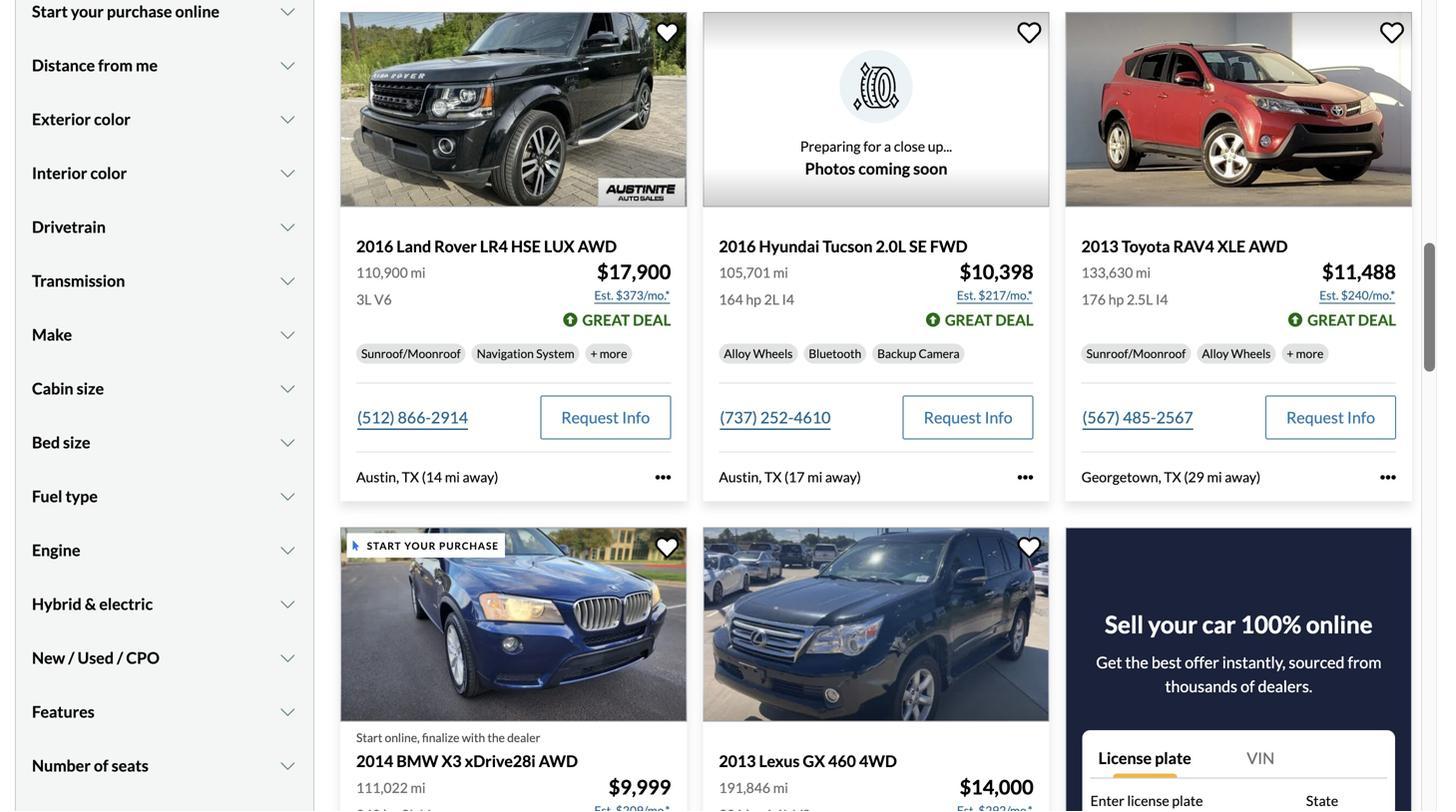 Task type: locate. For each thing, give the bounding box(es) containing it.
2 ellipsis h image from the left
[[1381, 470, 1396, 486]]

deal down $373/mo.*
[[633, 311, 671, 329]]

awd right lux
[[578, 237, 617, 256]]

sunroof/moonroof down v6 at the top of the page
[[361, 347, 461, 361]]

2 + from the left
[[1287, 347, 1294, 361]]

1 horizontal spatial request info button
[[903, 396, 1034, 440]]

3 est. from the left
[[1320, 288, 1339, 303]]

mouse pointer image
[[353, 541, 359, 551]]

0 horizontal spatial i4
[[782, 291, 795, 308]]

great deal down the est. $217/mo.* button
[[945, 311, 1034, 329]]

est. inside $11,488 est. $240/mo.*
[[1320, 288, 1339, 303]]

+ more down est. $240/mo.* button
[[1287, 347, 1324, 361]]

2016
[[356, 237, 393, 256], [719, 237, 756, 256]]

0 vertical spatial size
[[77, 379, 104, 398]]

2 wheels from the left
[[1231, 347, 1271, 361]]

0 horizontal spatial 2013
[[719, 752, 756, 771]]

chevron down image for number of seats
[[278, 758, 297, 774]]

1 horizontal spatial hp
[[1109, 291, 1124, 308]]

est. inside $10,398 est. $217/mo.*
[[957, 288, 976, 303]]

purchase up 'me'
[[107, 1, 172, 21]]

0 horizontal spatial +
[[591, 347, 598, 361]]

1 horizontal spatial austin,
[[719, 469, 762, 486]]

2 horizontal spatial request info button
[[1266, 396, 1396, 440]]

1 horizontal spatial +
[[1287, 347, 1294, 361]]

i4 inside 133,630 mi 176 hp 2.5l i4
[[1156, 291, 1168, 308]]

chevron down image inside the exterior color dropdown button
[[278, 111, 297, 127]]

plate right license in the bottom of the page
[[1155, 749, 1192, 768]]

0 horizontal spatial tx
[[402, 469, 419, 486]]

0 horizontal spatial ellipsis h image
[[1018, 470, 1034, 486]]

2 2016 from the left
[[719, 237, 756, 256]]

sunroof/moonroof for $17,900
[[361, 347, 461, 361]]

1 vertical spatial size
[[63, 433, 90, 452]]

1 horizontal spatial 2016
[[719, 237, 756, 256]]

1 horizontal spatial from
[[1348, 653, 1382, 673]]

2016 up the 105,701
[[719, 237, 756, 256]]

1 horizontal spatial + more
[[1287, 347, 1324, 361]]

1 horizontal spatial your
[[405, 540, 436, 552]]

of left seats
[[94, 756, 108, 775]]

more right system
[[600, 347, 627, 361]]

license
[[1127, 793, 1170, 810]]

online up "distance from me" dropdown button
[[175, 1, 220, 21]]

0 horizontal spatial hp
[[746, 291, 762, 308]]

0 horizontal spatial request info
[[561, 408, 650, 427]]

color right interior
[[90, 163, 127, 182]]

3 deal from the left
[[1358, 311, 1396, 329]]

2 horizontal spatial deal
[[1358, 311, 1396, 329]]

austin, left (17
[[719, 469, 762, 486]]

dealers.
[[1258, 677, 1313, 696]]

0 vertical spatial from
[[98, 55, 133, 75]]

sunroof/moonroof
[[361, 347, 461, 361], [1087, 347, 1186, 361]]

2 horizontal spatial info
[[1347, 408, 1376, 427]]

size inside dropdown button
[[63, 433, 90, 452]]

2 sunroof/moonroof from the left
[[1087, 347, 1186, 361]]

0 horizontal spatial purchase
[[107, 1, 172, 21]]

info for $11,488
[[1347, 408, 1376, 427]]

$373/mo.*
[[616, 288, 670, 303]]

est. down $17,900
[[594, 288, 614, 303]]

black 2013 lexus gx 460 4wd suv / crossover all-wheel drive automatic image
[[703, 527, 1050, 722]]

awd
[[578, 237, 617, 256], [1249, 237, 1288, 256], [539, 752, 578, 771]]

1 horizontal spatial wheels
[[1231, 347, 1271, 361]]

start up 2014
[[356, 731, 383, 745]]

3 great deal from the left
[[1308, 311, 1396, 329]]

more
[[600, 347, 627, 361], [1296, 347, 1324, 361]]

/ left 'cpo'
[[117, 648, 123, 668]]

3 great from the left
[[1308, 311, 1355, 329]]

hybrid
[[32, 594, 82, 614]]

0 vertical spatial of
[[1241, 677, 1255, 696]]

2.0l
[[876, 237, 906, 256]]

110,900
[[356, 264, 408, 281]]

chevron down image
[[278, 3, 297, 19], [278, 57, 297, 73], [278, 111, 297, 127], [278, 219, 297, 235], [278, 273, 297, 289], [278, 381, 297, 397], [278, 596, 297, 612], [278, 704, 297, 720]]

more down est. $240/mo.* button
[[1296, 347, 1324, 361]]

0 horizontal spatial great
[[582, 311, 630, 329]]

away)
[[463, 469, 499, 486], [825, 469, 861, 486], [1225, 469, 1261, 486]]

color right exterior
[[94, 109, 131, 129]]

(737) 252-4610 button
[[719, 396, 832, 440]]

0 horizontal spatial from
[[98, 55, 133, 75]]

0 horizontal spatial great deal
[[582, 311, 671, 329]]

est. $373/mo.* button
[[593, 286, 671, 306]]

1 horizontal spatial great
[[945, 311, 993, 329]]

0 horizontal spatial alloy
[[724, 347, 751, 361]]

chevron down image inside cabin size 'dropdown button'
[[278, 381, 297, 397]]

request info button for $17,900
[[540, 396, 671, 440]]

1 horizontal spatial purchase
[[439, 540, 499, 552]]

great
[[582, 311, 630, 329], [945, 311, 993, 329], [1308, 311, 1355, 329]]

your for start your purchase
[[405, 540, 436, 552]]

1 vertical spatial plate
[[1172, 793, 1203, 810]]

2 horizontal spatial great deal
[[1308, 311, 1396, 329]]

purchase down the (14
[[439, 540, 499, 552]]

$240/mo.*
[[1341, 288, 1395, 303]]

alloy
[[724, 347, 751, 361], [1202, 347, 1229, 361]]

great for $10,398
[[945, 311, 993, 329]]

the right get
[[1125, 653, 1149, 673]]

1 request info from the left
[[561, 408, 650, 427]]

color inside dropdown button
[[94, 109, 131, 129]]

start up 'distance'
[[32, 1, 68, 21]]

1 sunroof/moonroof from the left
[[361, 347, 461, 361]]

away) right the (14
[[463, 469, 499, 486]]

request info for $17,900
[[561, 408, 650, 427]]

black 2016 land rover lr4 hse lux awd suv / crossover all-wheel drive 8-speed automatic image
[[340, 12, 687, 207]]

austin, for $10,398
[[719, 469, 762, 486]]

chevron down image inside features dropdown button
[[278, 704, 297, 720]]

$11,488
[[1323, 260, 1396, 284]]

3l
[[356, 291, 372, 308]]

0 horizontal spatial your
[[71, 1, 104, 21]]

1 chevron down image from the top
[[278, 3, 297, 19]]

1 vertical spatial from
[[1348, 653, 1382, 673]]

chevron down image for start your purchase online
[[278, 3, 297, 19]]

+ for $11,488
[[1287, 347, 1294, 361]]

your right the "mouse pointer" "image"
[[405, 540, 436, 552]]

1 horizontal spatial away)
[[825, 469, 861, 486]]

request info button for $10,398
[[903, 396, 1034, 440]]

start inside dropdown button
[[32, 1, 68, 21]]

start right the "mouse pointer" "image"
[[367, 540, 402, 552]]

3 chevron down image from the top
[[278, 435, 297, 450]]

chevron down image inside "transmission" dropdown button
[[278, 273, 297, 289]]

hp left "2l" at top right
[[746, 291, 762, 308]]

fwd
[[930, 237, 968, 256]]

/ right new
[[68, 648, 74, 668]]

request info for $10,398
[[924, 408, 1013, 427]]

1 away) from the left
[[463, 469, 499, 486]]

more for $11,488
[[1296, 347, 1324, 361]]

1 wheels from the left
[[753, 347, 793, 361]]

cabin
[[32, 379, 74, 398]]

away) right (29
[[1225, 469, 1261, 486]]

of down instantly,
[[1241, 677, 1255, 696]]

your up best
[[1148, 611, 1198, 639]]

chevron down image inside hybrid & electric dropdown button
[[278, 596, 297, 612]]

away) for $11,488
[[1225, 469, 1261, 486]]

3 request info from the left
[[1287, 408, 1376, 427]]

2 horizontal spatial away)
[[1225, 469, 1261, 486]]

0 horizontal spatial away)
[[463, 469, 499, 486]]

deal
[[633, 311, 671, 329], [996, 311, 1034, 329], [1358, 311, 1396, 329]]

barcelona red metallic 2013 toyota rav4 xle awd suv / crossover all-wheel drive 6-speed automatic image
[[1066, 12, 1412, 207]]

away) for $17,900
[[463, 469, 499, 486]]

1 vertical spatial the
[[488, 731, 505, 745]]

1 horizontal spatial request info
[[924, 408, 1013, 427]]

chevron down image for exterior color
[[278, 111, 297, 127]]

austin, left the (14
[[356, 469, 399, 486]]

3 tx from the left
[[1164, 469, 1182, 486]]

2 austin, from the left
[[719, 469, 762, 486]]

1 more from the left
[[600, 347, 627, 361]]

1 vertical spatial purchase
[[439, 540, 499, 552]]

1 horizontal spatial ellipsis h image
[[1381, 470, 1396, 486]]

$11,488 est. $240/mo.*
[[1320, 260, 1396, 303]]

tx left the (14
[[402, 469, 419, 486]]

mi
[[411, 264, 426, 281], [773, 264, 788, 281], [1136, 264, 1151, 281], [445, 469, 460, 486], [808, 469, 823, 486], [1207, 469, 1222, 486], [411, 779, 426, 796], [773, 779, 788, 796]]

2 hp from the left
[[1109, 291, 1124, 308]]

est. inside $17,900 est. $373/mo.*
[[594, 288, 614, 303]]

1 hp from the left
[[746, 291, 762, 308]]

mi down lexus
[[773, 779, 788, 796]]

i4 right 2.5l
[[1156, 291, 1168, 308]]

2016 up 110,900
[[356, 237, 393, 256]]

3 request info button from the left
[[1266, 396, 1396, 440]]

purchase inside start your purchase online dropdown button
[[107, 1, 172, 21]]

1 + more from the left
[[591, 347, 627, 361]]

1 i4 from the left
[[782, 291, 795, 308]]

mi inside the 110,900 mi 3l v6
[[411, 264, 426, 281]]

2013
[[1082, 237, 1119, 256], [719, 752, 756, 771]]

1 info from the left
[[622, 408, 650, 427]]

great down the est. $217/mo.* button
[[945, 311, 993, 329]]

enter
[[1091, 793, 1125, 810]]

start your purchase online button
[[32, 0, 297, 36]]

color inside dropdown button
[[90, 163, 127, 182]]

sourced
[[1289, 653, 1345, 673]]

1 request info button from the left
[[540, 396, 671, 440]]

1 horizontal spatial 2013
[[1082, 237, 1119, 256]]

chevron down image for cabin size
[[278, 381, 297, 397]]

number of seats button
[[32, 741, 297, 791]]

new
[[32, 648, 65, 668]]

more for $17,900
[[600, 347, 627, 361]]

1 great from the left
[[582, 311, 630, 329]]

0 vertical spatial start
[[32, 1, 68, 21]]

chevron down image inside the 'drivetrain' dropdown button
[[278, 219, 297, 235]]

chevron down image for new / used / cpo
[[278, 650, 297, 666]]

4610
[[794, 408, 831, 427]]

mi right (29
[[1207, 469, 1222, 486]]

est. $240/mo.* button
[[1319, 286, 1396, 306]]

1 horizontal spatial deal
[[996, 311, 1034, 329]]

1 tx from the left
[[402, 469, 419, 486]]

0 horizontal spatial deal
[[633, 311, 671, 329]]

the inside "get the best offer instantly, sourced from thousands of dealers."
[[1125, 653, 1149, 673]]

105,701
[[719, 264, 771, 281]]

start for start your purchase
[[367, 540, 402, 552]]

0 vertical spatial 2013
[[1082, 237, 1119, 256]]

request info button
[[540, 396, 671, 440], [903, 396, 1034, 440], [1266, 396, 1396, 440]]

start
[[32, 1, 68, 21], [367, 540, 402, 552], [356, 731, 383, 745]]

your
[[71, 1, 104, 21], [405, 540, 436, 552], [1148, 611, 1198, 639]]

2 request info from the left
[[924, 408, 1013, 427]]

seats
[[112, 756, 149, 775]]

v6
[[374, 291, 392, 308]]

est. down $10,398
[[957, 288, 976, 303]]

1 horizontal spatial of
[[1241, 677, 1255, 696]]

0 horizontal spatial est.
[[594, 288, 614, 303]]

2 great deal from the left
[[945, 311, 1034, 329]]

252-
[[760, 408, 794, 427]]

ellipsis h image for $10,398
[[1018, 470, 1034, 486]]

deal for $17,900
[[633, 311, 671, 329]]

deal for $10,398
[[996, 311, 1034, 329]]

hp for $10,398
[[746, 291, 762, 308]]

away) for $10,398
[[825, 469, 861, 486]]

2 horizontal spatial tx
[[1164, 469, 1182, 486]]

sell
[[1105, 611, 1144, 639]]

3 info from the left
[[1347, 408, 1376, 427]]

start your purchase online
[[32, 1, 220, 21]]

1 alloy from the left
[[724, 347, 751, 361]]

backup
[[878, 347, 917, 361]]

features
[[32, 702, 95, 721]]

great down est. $373/mo.* "button"
[[582, 311, 630, 329]]

1 vertical spatial online
[[1306, 611, 1373, 639]]

2 info from the left
[[985, 408, 1013, 427]]

2 more from the left
[[1296, 347, 1324, 361]]

sunroof/moonroof down 2.5l
[[1087, 347, 1186, 361]]

2013 lexus gx 460 4wd
[[719, 752, 897, 771]]

est.
[[594, 288, 614, 303], [957, 288, 976, 303], [1320, 288, 1339, 303]]

1 horizontal spatial i4
[[1156, 291, 1168, 308]]

navigation system
[[477, 347, 575, 361]]

hp right 176
[[1109, 291, 1124, 308]]

license plate tab
[[1091, 739, 1239, 779]]

chevron down image inside the interior color dropdown button
[[278, 165, 297, 181]]

2 horizontal spatial request
[[1287, 408, 1344, 427]]

2013 up 133,630
[[1082, 237, 1119, 256]]

deal down the $240/mo.*
[[1358, 311, 1396, 329]]

camera
[[919, 347, 960, 361]]

2 deal from the left
[[996, 311, 1034, 329]]

chevron down image inside make dropdown button
[[278, 327, 297, 343]]

your up distance from me
[[71, 1, 104, 21]]

2 i4 from the left
[[1156, 291, 1168, 308]]

request info
[[561, 408, 650, 427], [924, 408, 1013, 427], [1287, 408, 1376, 427]]

2 horizontal spatial great
[[1308, 311, 1355, 329]]

chevron down image inside the engine dropdown button
[[278, 542, 297, 558]]

0 horizontal spatial request
[[561, 408, 619, 427]]

2 horizontal spatial request info
[[1287, 408, 1376, 427]]

1 ellipsis h image from the left
[[1018, 470, 1034, 486]]

plate right license
[[1172, 793, 1203, 810]]

7 chevron down image from the top
[[278, 596, 297, 612]]

0 horizontal spatial alloy wheels
[[724, 347, 793, 361]]

191,846
[[719, 779, 771, 796]]

1 request from the left
[[561, 408, 619, 427]]

awd right xle
[[1249, 237, 1288, 256]]

3 away) from the left
[[1225, 469, 1261, 486]]

mi right (17
[[808, 469, 823, 486]]

1 vertical spatial your
[[405, 540, 436, 552]]

from left 'me'
[[98, 55, 133, 75]]

4 chevron down image from the top
[[278, 488, 297, 504]]

866-
[[398, 408, 431, 427]]

1 2016 from the left
[[356, 237, 393, 256]]

0 horizontal spatial /
[[68, 648, 74, 668]]

0 vertical spatial the
[[1125, 653, 1149, 673]]

0 horizontal spatial of
[[94, 756, 108, 775]]

0 horizontal spatial austin,
[[356, 469, 399, 486]]

2 away) from the left
[[825, 469, 861, 486]]

the inside start online, finalize with the dealer 2014 bmw x3 xdrive28i awd
[[488, 731, 505, 745]]

105,701 mi 164 hp 2l i4
[[719, 264, 795, 308]]

request
[[561, 408, 619, 427], [924, 408, 982, 427], [1287, 408, 1344, 427]]

1 horizontal spatial more
[[1296, 347, 1324, 361]]

+ more
[[591, 347, 627, 361], [1287, 347, 1324, 361]]

away) right (17
[[825, 469, 861, 486]]

ellipsis h image
[[655, 470, 671, 486]]

1 horizontal spatial est.
[[957, 288, 976, 303]]

0 vertical spatial plate
[[1155, 749, 1192, 768]]

6 chevron down image from the top
[[278, 381, 297, 397]]

2 tx from the left
[[765, 469, 782, 486]]

vin
[[1247, 749, 1275, 768]]

of inside dropdown button
[[94, 756, 108, 775]]

1 horizontal spatial tx
[[765, 469, 782, 486]]

0 horizontal spatial + more
[[591, 347, 627, 361]]

2 vertical spatial your
[[1148, 611, 1198, 639]]

enter license plate
[[1091, 793, 1203, 810]]

2 horizontal spatial your
[[1148, 611, 1198, 639]]

cpo
[[126, 648, 160, 668]]

hp inside 105,701 mi 164 hp 2l i4
[[746, 291, 762, 308]]

0 horizontal spatial more
[[600, 347, 627, 361]]

thousands
[[1165, 677, 1238, 696]]

tx left (17
[[765, 469, 782, 486]]

2 / from the left
[[117, 648, 123, 668]]

2 request info button from the left
[[903, 396, 1034, 440]]

3 request from the left
[[1287, 408, 1344, 427]]

i4 inside 105,701 mi 164 hp 2l i4
[[782, 291, 795, 308]]

drivetrain
[[32, 217, 106, 236]]

lexus
[[759, 752, 800, 771]]

0 horizontal spatial online
[[175, 1, 220, 21]]

1 horizontal spatial the
[[1125, 653, 1149, 673]]

est. $217/mo.* button
[[956, 286, 1034, 306]]

tx left (29
[[1164, 469, 1182, 486]]

from
[[98, 55, 133, 75], [1348, 653, 1382, 673]]

2013 up 191,846
[[719, 752, 756, 771]]

0 vertical spatial color
[[94, 109, 131, 129]]

0 vertical spatial online
[[175, 1, 220, 21]]

mi inside 133,630 mi 176 hp 2.5l i4
[[1136, 264, 1151, 281]]

2 request from the left
[[924, 408, 982, 427]]

deal down $217/mo.*
[[996, 311, 1034, 329]]

chevron down image inside number of seats dropdown button
[[278, 758, 297, 774]]

great deal down est. $240/mo.* button
[[1308, 311, 1396, 329]]

chevron down image
[[278, 165, 297, 181], [278, 327, 297, 343], [278, 435, 297, 450], [278, 488, 297, 504], [278, 542, 297, 558], [278, 650, 297, 666], [278, 758, 297, 774]]

size for bed size
[[63, 433, 90, 452]]

1 horizontal spatial request
[[924, 408, 982, 427]]

great deal down est. $373/mo.* "button"
[[582, 311, 671, 329]]

chevron down image for fuel type
[[278, 488, 297, 504]]

1 horizontal spatial great deal
[[945, 311, 1034, 329]]

great for $17,900
[[582, 311, 630, 329]]

mi down toyota
[[1136, 264, 1151, 281]]

from inside dropdown button
[[98, 55, 133, 75]]

purchase for start your purchase
[[439, 540, 499, 552]]

your inside dropdown button
[[71, 1, 104, 21]]

engine button
[[32, 525, 297, 575]]

size for cabin size
[[77, 379, 104, 398]]

2 vertical spatial start
[[356, 731, 383, 745]]

chevron down image inside start your purchase online dropdown button
[[278, 3, 297, 19]]

georgetown, tx (29 mi away)
[[1082, 469, 1261, 486]]

start online, finalize with the dealer 2014 bmw x3 xdrive28i awd
[[356, 731, 578, 771]]

chevron down image inside new / used / cpo dropdown button
[[278, 650, 297, 666]]

ellipsis h image
[[1018, 470, 1034, 486], [1381, 470, 1396, 486]]

the right with
[[488, 731, 505, 745]]

1 vertical spatial start
[[367, 540, 402, 552]]

your for sell your car 100% online
[[1148, 611, 1198, 639]]

mi down land
[[411, 264, 426, 281]]

tab list
[[1091, 739, 1388, 779]]

request info button for $11,488
[[1266, 396, 1396, 440]]

0 horizontal spatial sunroof/moonroof
[[361, 347, 461, 361]]

1 horizontal spatial info
[[985, 408, 1013, 427]]

0 horizontal spatial wheels
[[753, 347, 793, 361]]

1 austin, from the left
[[356, 469, 399, 486]]

2 + more from the left
[[1287, 347, 1324, 361]]

i4 right "2l" at top right
[[782, 291, 795, 308]]

rav4
[[1173, 237, 1215, 256]]

size inside 'dropdown button'
[[77, 379, 104, 398]]

mi down hyundai
[[773, 264, 788, 281]]

1 horizontal spatial sunroof/moonroof
[[1087, 347, 1186, 361]]

2 chevron down image from the top
[[278, 57, 297, 73]]

chevron down image inside "distance from me" dropdown button
[[278, 57, 297, 73]]

0 vertical spatial purchase
[[107, 1, 172, 21]]

great deal for $11,488
[[1308, 311, 1396, 329]]

5 chevron down image from the top
[[278, 273, 297, 289]]

4 chevron down image from the top
[[278, 219, 297, 235]]

info for $10,398
[[985, 408, 1013, 427]]

est. down $11,488
[[1320, 288, 1339, 303]]

2 est. from the left
[[957, 288, 976, 303]]

from right sourced
[[1348, 653, 1382, 673]]

(567) 485-2567 button
[[1082, 396, 1195, 440]]

great down est. $240/mo.* button
[[1308, 311, 1355, 329]]

1 great deal from the left
[[582, 311, 671, 329]]

great deal for $17,900
[[582, 311, 671, 329]]

chevron down image inside fuel type dropdown button
[[278, 488, 297, 504]]

size right bed in the bottom left of the page
[[63, 433, 90, 452]]

mi down bmw
[[411, 779, 426, 796]]

3 chevron down image from the top
[[278, 111, 297, 127]]

hyundai
[[759, 237, 820, 256]]

1 + from the left
[[591, 347, 598, 361]]

0 horizontal spatial info
[[622, 408, 650, 427]]

2 chevron down image from the top
[[278, 327, 297, 343]]

chevron down image inside bed size dropdown button
[[278, 435, 297, 450]]

great deal for $10,398
[[945, 311, 1034, 329]]

0 horizontal spatial 2016
[[356, 237, 393, 256]]

1 vertical spatial of
[[94, 756, 108, 775]]

great deal
[[582, 311, 671, 329], [945, 311, 1034, 329], [1308, 311, 1396, 329]]

(567)
[[1083, 408, 1120, 427]]

/
[[68, 648, 74, 668], [117, 648, 123, 668]]

0 vertical spatial your
[[71, 1, 104, 21]]

chevron down image for bed size
[[278, 435, 297, 450]]

0 horizontal spatial the
[[488, 731, 505, 745]]

make button
[[32, 310, 297, 360]]

awd down dealer
[[539, 752, 578, 771]]

great for $11,488
[[1308, 311, 1355, 329]]

+ more right system
[[591, 347, 627, 361]]

2 great from the left
[[945, 311, 993, 329]]

1 horizontal spatial /
[[117, 648, 123, 668]]

6 chevron down image from the top
[[278, 650, 297, 666]]

1 vertical spatial 2013
[[719, 752, 756, 771]]

size right the cabin at the left of the page
[[77, 379, 104, 398]]

1 horizontal spatial alloy
[[1202, 347, 1229, 361]]

1 vertical spatial color
[[90, 163, 127, 182]]

5 chevron down image from the top
[[278, 542, 297, 558]]

1 deal from the left
[[633, 311, 671, 329]]

2013 for $14,000
[[719, 752, 756, 771]]

0 horizontal spatial request info button
[[540, 396, 671, 440]]

fuel type
[[32, 486, 98, 506]]

lr4
[[480, 237, 508, 256]]

online up sourced
[[1306, 611, 1373, 639]]

164
[[719, 291, 743, 308]]

1 chevron down image from the top
[[278, 165, 297, 181]]

hp inside 133,630 mi 176 hp 2.5l i4
[[1109, 291, 1124, 308]]

8 chevron down image from the top
[[278, 704, 297, 720]]

7 chevron down image from the top
[[278, 758, 297, 774]]

1 est. from the left
[[594, 288, 614, 303]]

2 horizontal spatial est.
[[1320, 288, 1339, 303]]

1 horizontal spatial alloy wheels
[[1202, 347, 1271, 361]]



Task type: describe. For each thing, give the bounding box(es) containing it.
$17,900
[[597, 260, 671, 284]]

tx for $10,398
[[765, 469, 782, 486]]

start your purchase
[[367, 540, 499, 552]]

est. for $11,488
[[1320, 288, 1339, 303]]

type
[[65, 486, 98, 506]]

&
[[85, 594, 96, 614]]

your for start your purchase online
[[71, 1, 104, 21]]

request for $17,900
[[561, 408, 619, 427]]

austin, tx (17 mi away)
[[719, 469, 861, 486]]

2 alloy from the left
[[1202, 347, 1229, 361]]

(512)
[[357, 408, 395, 427]]

distance
[[32, 55, 95, 75]]

make
[[32, 325, 72, 344]]

tab list containing license plate
[[1091, 739, 1388, 779]]

(737) 252-4610
[[720, 408, 831, 427]]

fuel
[[32, 486, 62, 506]]

number of seats
[[32, 756, 149, 775]]

finalize
[[422, 731, 460, 745]]

chevron down image for hybrid & electric
[[278, 596, 297, 612]]

drivetrain button
[[32, 202, 297, 252]]

2016 for $10,398
[[719, 237, 756, 256]]

tx for $17,900
[[402, 469, 419, 486]]

instantly,
[[1223, 653, 1286, 673]]

color for interior color
[[90, 163, 127, 182]]

sunroof/moonroof for $11,488
[[1087, 347, 1186, 361]]

2016 hyundai tucson 2.0l se fwd
[[719, 237, 968, 256]]

est. for $17,900
[[594, 288, 614, 303]]

+ more for $11,488
[[1287, 347, 1324, 361]]

ellipsis h image for $11,488
[[1381, 470, 1396, 486]]

$217/mo.*
[[979, 288, 1033, 303]]

chevron down image for transmission
[[278, 273, 297, 289]]

of inside "get the best offer instantly, sourced from thousands of dealers."
[[1241, 677, 1255, 696]]

xdrive28i
[[465, 752, 536, 771]]

interior color
[[32, 163, 127, 182]]

$10,398
[[960, 260, 1034, 284]]

me
[[136, 55, 158, 75]]

request for $10,398
[[924, 408, 982, 427]]

chevron down image for drivetrain
[[278, 219, 297, 235]]

start for start your purchase online
[[32, 1, 68, 21]]

toyota
[[1122, 237, 1170, 256]]

mi inside 105,701 mi 164 hp 2l i4
[[773, 264, 788, 281]]

mi right the (14
[[445, 469, 460, 486]]

awd inside start online, finalize with the dealer 2014 bmw x3 xdrive28i awd
[[539, 752, 578, 771]]

offer
[[1185, 653, 1220, 673]]

get
[[1096, 653, 1122, 673]]

austin, tx (14 mi away)
[[356, 469, 499, 486]]

transmission
[[32, 271, 125, 290]]

chevron down image for interior color
[[278, 165, 297, 181]]

interior color button
[[32, 148, 297, 198]]

chevron down image for make
[[278, 327, 297, 343]]

distance from me button
[[32, 40, 297, 90]]

$17,900 est. $373/mo.*
[[594, 260, 671, 303]]

(29
[[1184, 469, 1205, 486]]

austin, for $17,900
[[356, 469, 399, 486]]

(512) 866-2914
[[357, 408, 468, 427]]

hp for $11,488
[[1109, 291, 1124, 308]]

2016 for $17,900
[[356, 237, 393, 256]]

2014
[[356, 752, 393, 771]]

i4 for $11,488
[[1156, 291, 1168, 308]]

online inside dropdown button
[[175, 1, 220, 21]]

191,846 mi
[[719, 779, 788, 796]]

1 / from the left
[[68, 648, 74, 668]]

tx for $11,488
[[1164, 469, 1182, 486]]

110,900 mi 3l v6
[[356, 264, 426, 308]]

2914
[[431, 408, 468, 427]]

plate inside tab
[[1155, 749, 1192, 768]]

2013 for $11,488
[[1082, 237, 1119, 256]]

georgetown,
[[1082, 469, 1162, 486]]

license
[[1099, 749, 1152, 768]]

best
[[1152, 653, 1182, 673]]

license plate
[[1099, 749, 1192, 768]]

$14,000
[[960, 775, 1034, 799]]

number
[[32, 756, 91, 775]]

info for $17,900
[[622, 408, 650, 427]]

bmw
[[396, 752, 438, 771]]

cabin size
[[32, 379, 104, 398]]

bluetooth
[[809, 347, 862, 361]]

2 alloy wheels from the left
[[1202, 347, 1271, 361]]

133,630
[[1082, 264, 1133, 281]]

(17
[[785, 469, 805, 486]]

lux
[[544, 237, 575, 256]]

navigation
[[477, 347, 534, 361]]

est. for $10,398
[[957, 288, 976, 303]]

online,
[[385, 731, 420, 745]]

purchase for start your purchase online
[[107, 1, 172, 21]]

133,630 mi 176 hp 2.5l i4
[[1082, 264, 1168, 308]]

i4 for $10,398
[[782, 291, 795, 308]]

x3
[[442, 752, 462, 771]]

111,022 mi
[[356, 779, 426, 796]]

$10,398 est. $217/mo.*
[[957, 260, 1034, 303]]

+ more for $17,900
[[591, 347, 627, 361]]

distance from me
[[32, 55, 158, 75]]

bed
[[32, 433, 60, 452]]

chevron down image for features
[[278, 704, 297, 720]]

gx
[[803, 752, 825, 771]]

new / used / cpo
[[32, 648, 160, 668]]

se
[[909, 237, 927, 256]]

+ for $17,900
[[591, 347, 598, 361]]

1 horizontal spatial online
[[1306, 611, 1373, 639]]

blue 2014 bmw x3 xdrive28i awd suv / crossover all-wheel drive automatic image
[[340, 527, 687, 722]]

color for exterior color
[[94, 109, 131, 129]]

backup camera
[[878, 347, 960, 361]]

vin tab
[[1239, 739, 1388, 779]]

request for $11,488
[[1287, 408, 1344, 427]]

vehicle photo unavailable image
[[703, 12, 1050, 207]]

start inside start online, finalize with the dealer 2014 bmw x3 xdrive28i awd
[[356, 731, 383, 745]]

(512) 866-2914 button
[[356, 396, 469, 440]]

exterior color
[[32, 109, 131, 129]]

(567) 485-2567
[[1083, 408, 1194, 427]]

176
[[1082, 291, 1106, 308]]

land
[[396, 237, 431, 256]]

2013 toyota rav4 xle awd
[[1082, 237, 1288, 256]]

state
[[1306, 793, 1339, 810]]

from inside "get the best offer instantly, sourced from thousands of dealers."
[[1348, 653, 1382, 673]]

100%
[[1241, 611, 1302, 639]]

chevron down image for distance from me
[[278, 57, 297, 73]]

hybrid & electric button
[[32, 579, 297, 629]]

chevron down image for engine
[[278, 542, 297, 558]]

(14
[[422, 469, 442, 486]]

request info for $11,488
[[1287, 408, 1376, 427]]

deal for $11,488
[[1358, 311, 1396, 329]]

engine
[[32, 540, 80, 560]]

2567
[[1156, 408, 1194, 427]]

system
[[536, 347, 575, 361]]

get the best offer instantly, sourced from thousands of dealers.
[[1096, 653, 1382, 696]]

car
[[1202, 611, 1236, 639]]

new / used / cpo button
[[32, 633, 297, 683]]

1 alloy wheels from the left
[[724, 347, 793, 361]]

sell your car 100% online
[[1105, 611, 1373, 639]]

111,022
[[356, 779, 408, 796]]



Task type: vqa. For each thing, say whether or not it's contained in the screenshot.


